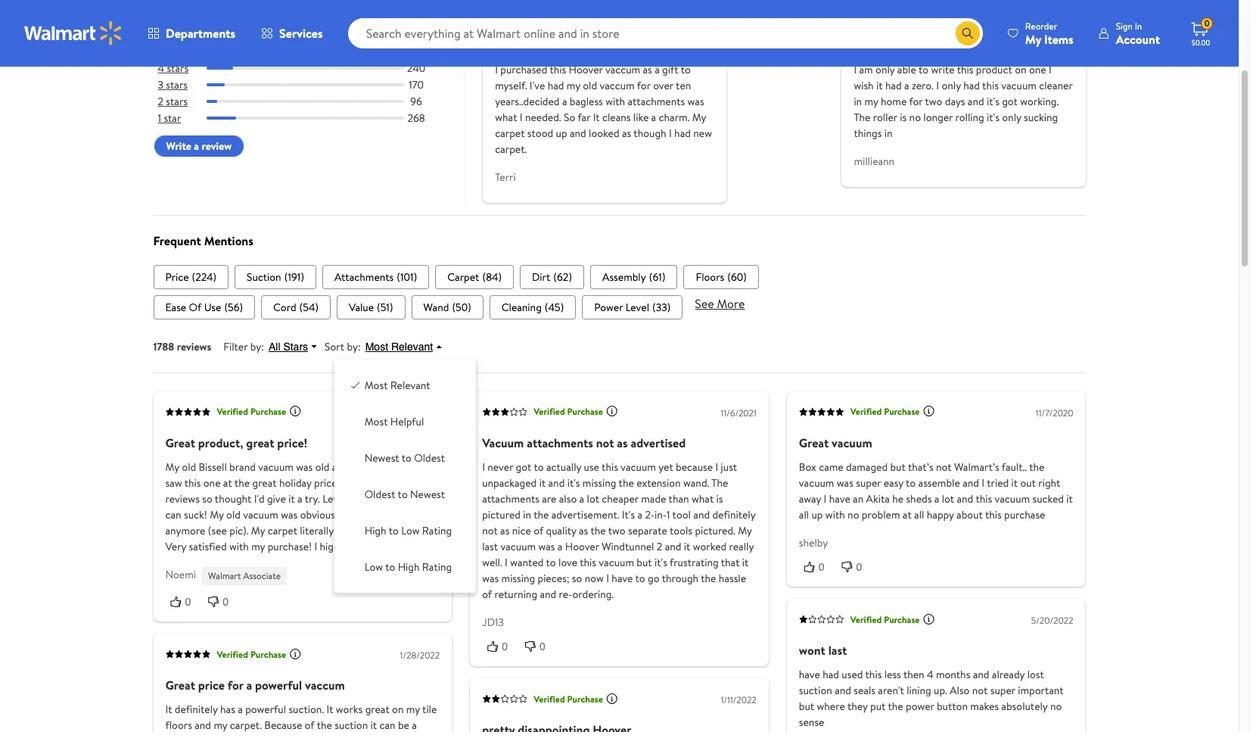 Task type: locate. For each thing, give the bounding box(es) containing it.
1 vertical spatial so
[[572, 571, 583, 586]]

it left the 'out'
[[1012, 475, 1018, 490]]

so
[[202, 491, 213, 506], [572, 571, 583, 586]]

1 horizontal spatial definitely
[[713, 507, 756, 522]]

attachments up actually
[[527, 434, 593, 451]]

0 vertical spatial newest
[[365, 450, 399, 466]]

i left "tried"
[[982, 475, 985, 490]]

2 horizontal spatial in
[[885, 126, 893, 141]]

verified purchase information image up great price for a powerful vaccum
[[289, 648, 301, 660]]

on inside it definitely has a powerful suction. it works great on my tile floors and my carpet. because of the suction it can be
[[392, 702, 404, 717]]

1 horizontal spatial price
[[314, 475, 337, 490]]

so inside my old bissell brand vacuum was old and had lost suction. i saw this one at the great holiday price of $48 and read reviews so thought i'd give it a try. let me tell you this thing can suck! my old vacuum was obviously not picking up much anymore (see pic). my carpet literally changed colors lol! very satisfied with my purchase! i highly recommend!
[[202, 491, 213, 506]]

3 stars
[[158, 77, 188, 93]]

up up high to low rating
[[399, 507, 410, 522]]

2 progress bar from the top
[[206, 83, 404, 86]]

attachments down unpackaged
[[482, 491, 540, 506]]

0 for the 0 button underneath problem
[[857, 561, 863, 573]]

brand
[[229, 459, 256, 475]]

1 horizontal spatial 1
[[667, 507, 670, 522]]

and down far
[[570, 126, 587, 141]]

0 vertical spatial powerful
[[255, 677, 302, 694]]

powerful up it definitely has a powerful suction. it works great on my tile floors and my carpet. because of the suction it can be
[[255, 677, 302, 694]]

the inside box came damaged but that's not walmart's fault.. the vacuum was super easy to assemble and i tried it out right away i have an akita he sheds a lot and this vacuum sucked it all up with no problem at all happy about this purchase
[[1030, 459, 1045, 475]]

0 inside 0 $0.00
[[1205, 17, 1210, 30]]

0 horizontal spatial is
[[717, 491, 723, 506]]

missing
[[583, 475, 617, 490], [502, 571, 535, 586]]

walmart
[[208, 569, 241, 582]]

sort by:
[[325, 339, 361, 354]]

0 for the 0 button underneath shelby
[[819, 561, 825, 573]]

was up "an"
[[837, 475, 854, 490]]

1 vertical spatial low
[[365, 559, 383, 575]]

last right wont
[[829, 642, 847, 659]]

lost inside my old bissell brand vacuum was old and had lost suction. i saw this one at the great holiday price of $48 and read reviews so thought i'd give it a try. let me tell you this thing can suck! my old vacuum was obviously not picking up much anymore (see pic). my carpet literally changed colors lol! very satisfied with my purchase! i highly recommend!
[[370, 459, 387, 475]]

associate
[[243, 569, 281, 582]]

11/7/2020
[[1036, 406, 1074, 419]]

3 progress bar from the top
[[206, 100, 404, 103]]

0 for the 0 button below returning
[[540, 640, 546, 652]]

0 vertical spatial high
[[365, 523, 387, 538]]

i up cleaner at the right top
[[1049, 62, 1052, 77]]

(1788 reviews) link
[[153, 16, 257, 33]]

verified purchase information image
[[606, 405, 618, 417], [289, 648, 301, 660]]

vaccum up cleans
[[600, 78, 635, 93]]

my right need
[[885, 40, 901, 57]]

vacuum up working.
[[1002, 78, 1037, 93]]

but up "go" on the right
[[637, 555, 652, 570]]

0 horizontal spatial lot
[[587, 491, 600, 506]]

i never got to actually use this vacuum yet because i just unpackaged it and it's missing the extension wand. the attachments are also a lot cheaper made than what is pictured in the advertisement. it's a 2-in-1 tool and definitely not as nice of quality as the two separate tools pictured. my last vacuum was a hoover windtunnel 2 and it worked really well. i wanted to love this vacuum but it's frustrating that it was missing pieces; so now i have to go through the hassle of returning and re-ordering.
[[482, 459, 756, 602]]

1 horizontal spatial lot
[[942, 491, 955, 506]]

my inside clean home happy mom! i purchased this hoover vaccum as a gift to myself. i've had my old vaccum for over ten years..decided a bagless with attachments was what i needed. so far  it cleans like a charm. my carpet stood up and looked as though i had new carpet.
[[567, 78, 581, 93]]

value
[[349, 300, 374, 315]]

i've
[[530, 78, 545, 93]]

happy inside clean home happy mom! i purchased this hoover vaccum as a gift to myself. i've had my old vaccum for over ten years..decided a bagless with attachments was what i needed. so far  it cleans like a charm. my carpet stood up and looked as though i had new carpet.
[[558, 40, 590, 57]]

great inside my old bissell brand vacuum was old and had lost suction. i saw this one at the great holiday price of $48 and read reviews so thought i'd give it a try. let me tell you this thing can suck! my old vacuum was obviously not picking up much anymore (see pic). my carpet literally changed colors lol! very satisfied with my purchase! i highly recommend!
[[252, 475, 277, 490]]

0 vertical spatial so
[[202, 491, 213, 506]]

to up read
[[402, 450, 412, 466]]

attachments inside clean home happy mom! i purchased this hoover vaccum as a gift to myself. i've had my old vaccum for over ten years..decided a bagless with attachments was what i needed. so far  it cleans like a charm. my carpet stood up and looked as though i had new carpet.
[[628, 94, 685, 109]]

great up i'd
[[252, 475, 277, 490]]

in
[[1135, 19, 1143, 32]]

2 down '3'
[[158, 94, 164, 109]]

up inside clean home happy mom! i purchased this hoover vaccum as a gift to myself. i've had my old vaccum for over ten years..decided a bagless with attachments was what i needed. so far  it cleans like a charm. my carpet stood up and looked as though i had new carpet.
[[556, 126, 567, 141]]

2 vertical spatial great
[[365, 702, 390, 717]]

power
[[906, 699, 935, 714]]

1 by: from the left
[[250, 339, 264, 354]]

2 vertical spatial for
[[228, 677, 244, 694]]

170
[[409, 77, 424, 93]]

1 vertical spatial have
[[612, 571, 633, 586]]

fault..
[[1002, 459, 1028, 475]]

my up new
[[693, 110, 707, 125]]

1 vertical spatial suction.
[[289, 702, 324, 717]]

low down recommend!
[[365, 559, 383, 575]]

1 left tool
[[667, 507, 670, 522]]

rolling
[[956, 110, 985, 125]]

and up "about" at the bottom of page
[[957, 491, 974, 506]]

with up cleans
[[606, 94, 625, 109]]

only up days
[[942, 78, 961, 93]]

great for great product, great price!
[[165, 434, 195, 451]]

0 vertical spatial no
[[910, 110, 921, 125]]

the
[[1030, 459, 1045, 475], [235, 475, 250, 490], [619, 475, 634, 490], [534, 507, 549, 522], [591, 523, 606, 538], [701, 571, 717, 586], [888, 699, 904, 714], [317, 718, 332, 732]]

list item containing value
[[337, 295, 406, 319]]

by: for filter by:
[[250, 339, 264, 354]]

a right also
[[580, 491, 585, 506]]

money
[[904, 40, 939, 57]]

low to high rating
[[365, 559, 452, 575]]

not up changed
[[345, 507, 361, 522]]

2 horizontal spatial it
[[593, 110, 600, 125]]

one up cleaner at the right top
[[1030, 62, 1047, 77]]

1 horizontal spatial carpet
[[495, 126, 525, 141]]

can
[[165, 507, 181, 522], [380, 718, 396, 732]]

1 horizontal spatial verified purchase information image
[[606, 405, 618, 417]]

carpet left stood
[[495, 126, 525, 141]]

suction. up "because"
[[289, 702, 324, 717]]

1 horizontal spatial lost
[[1028, 667, 1045, 682]]

lot up advertisement.
[[587, 491, 600, 506]]

home
[[526, 40, 555, 57], [881, 94, 907, 109]]

powerful up "because"
[[245, 702, 286, 717]]

mentions
[[204, 232, 253, 249]]

verified purchase for 5/20/2022
[[851, 613, 920, 626]]

sign in account
[[1117, 19, 1161, 47]]

was down the well.
[[482, 571, 499, 586]]

0 vertical spatial what
[[495, 110, 517, 125]]

1 horizontal spatial carpet.
[[495, 142, 527, 157]]

was inside clean home happy mom! i purchased this hoover vaccum as a gift to myself. i've had my old vaccum for over ten years..decided a bagless with attachments was what i needed. so far  it cleans like a charm. my carpet stood up and looked as though i had new carpet.
[[688, 94, 705, 109]]

helpful
[[391, 414, 424, 429]]

1 horizontal spatial what
[[692, 491, 714, 506]]

windtunnel
[[602, 539, 655, 554]]

of right "because"
[[305, 718, 315, 732]]

0 vertical spatial home
[[526, 40, 555, 57]]

most helpful
[[365, 414, 424, 429]]

2 rating from the top
[[422, 559, 452, 575]]

in inside the i never got to actually use this vacuum yet because i just unpackaged it and it's missing the extension wand. the attachments are also a lot cheaper made than what is pictured in the advertisement. it's a 2-in-1 tool and definitely not as nice of quality as the two separate tools pictured. my last vacuum was a hoover windtunnel 2 and it worked really well. i wanted to love this vacuum but it's frustrating that it was missing pieces; so now i have to go through the hassle of returning and re-ordering.
[[523, 507, 532, 522]]

0 down 'walmart'
[[223, 596, 229, 608]]

are
[[542, 491, 557, 506]]

list item containing assembly
[[591, 265, 678, 289]]

highly
[[320, 539, 347, 554]]

1 vertical spatial price
[[198, 677, 225, 694]]

1 vertical spatial carpet
[[268, 523, 298, 538]]

so inside the i never got to actually use this vacuum yet because i just unpackaged it and it's missing the extension wand. the attachments are also a lot cheaper made than what is pictured in the advertisement. it's a 2-in-1 tool and definitely not as nice of quality as the two separate tools pictured. my last vacuum was a hoover windtunnel 2 and it worked really well. i wanted to love this vacuum but it's frustrating that it was missing pieces; so now i have to go through the hassle of returning and re-ordering.
[[572, 571, 583, 586]]

2 horizontal spatial have
[[830, 491, 851, 506]]

missing up returning
[[502, 571, 535, 586]]

stars down 5 stars
[[167, 61, 189, 76]]

verified purchase
[[547, 11, 616, 24], [906, 11, 975, 24], [217, 405, 286, 418], [534, 405, 603, 418], [851, 405, 920, 418], [851, 613, 920, 626], [217, 648, 286, 661], [534, 693, 603, 705]]

but inside have had used this less then 4 months and already lost suction and seals aren't lining up. also not super important but where they put the power button makes absolutely no sense
[[799, 699, 815, 714]]

this right saw
[[184, 475, 201, 490]]

my up (see
[[210, 507, 224, 522]]

reorder my items
[[1026, 19, 1074, 47]]

recommend!
[[350, 539, 408, 554]]

carpet inside my old bissell brand vacuum was old and had lost suction. i saw this one at the great holiday price of $48 and read reviews so thought i'd give it a try. let me tell you this thing can suck! my old vacuum was obviously not picking up much anymore (see pic). my carpet literally changed colors lol! very satisfied with my purchase! i highly recommend!
[[268, 523, 298, 538]]

reviews inside my old bissell brand vacuum was old and had lost suction. i saw this one at the great holiday price of $48 and read reviews so thought i'd give it a try. let me tell you this thing can suck! my old vacuum was obviously not picking up much anymore (see pic). my carpet literally changed colors lol! very satisfied with my purchase! i highly recommend!
[[165, 491, 200, 506]]

purchased
[[501, 62, 548, 77]]

wand (50)
[[424, 300, 471, 315]]

4 inside have had used this less then 4 months and already lost suction and seals aren't lining up. also not super important but where they put the power button makes absolutely no sense
[[927, 667, 934, 682]]

assemble
[[919, 475, 961, 490]]

1
[[158, 111, 161, 126], [667, 507, 670, 522]]

definitely inside it definitely has a powerful suction. it works great on my tile floors and my carpet. because of the suction it can be
[[175, 702, 218, 717]]

up.
[[934, 683, 948, 698]]

1 horizontal spatial on
[[1015, 62, 1027, 77]]

vaccum down mom!
[[606, 62, 641, 77]]

Walmart Site-Wide search field
[[348, 18, 983, 48]]

carpet (84)
[[448, 269, 502, 285]]

progress bar for 96
[[206, 100, 404, 103]]

verified purchase information image for great product, great price!
[[289, 405, 301, 417]]

no left longer
[[910, 110, 921, 125]]

it
[[593, 110, 600, 125], [165, 702, 172, 717], [327, 702, 334, 717]]

0 for the 0 button underneath "jd13"
[[502, 640, 508, 652]]

see more list
[[153, 295, 1086, 319]]

literally
[[300, 523, 334, 538]]

1 vertical spatial only
[[942, 78, 961, 93]]

have inside the i never got to actually use this vacuum yet because i just unpackaged it and it's missing the extension wand. the attachments are also a lot cheaper made than what is pictured in the advertisement. it's a 2-in-1 tool and definitely not as nice of quality as the two separate tools pictured. my last vacuum was a hoover windtunnel 2 and it worked really well. i wanted to love this vacuum but it's frustrating that it was missing pieces; so now i have to go through the hassle of returning and re-ordering.
[[612, 571, 633, 586]]

most relevant down (51)
[[365, 341, 433, 353]]

rating for low to high rating
[[422, 559, 452, 575]]

had up days
[[964, 78, 980, 93]]

put
[[871, 699, 886, 714]]

super inside box came damaged but that's not walmart's fault.. the vacuum was super easy to assemble and i tried it out right away i have an akita he sheds a lot and this vacuum sucked it all up with no problem at all happy about this purchase
[[856, 475, 882, 490]]

purchase for 1/11/2022
[[567, 693, 603, 705]]

0 for the 0 button below noemi
[[185, 596, 191, 608]]

most relevant inside popup button
[[365, 341, 433, 353]]

not inside my old bissell brand vacuum was old and had lost suction. i saw this one at the great holiday price of $48 and read reviews so thought i'd give it a try. let me tell you this thing can suck! my old vacuum was obviously not picking up much anymore (see pic). my carpet literally changed colors lol! very satisfied with my purchase! i highly recommend!
[[345, 507, 361, 522]]

most right most relevant radio
[[365, 378, 388, 393]]

by: for sort by:
[[347, 339, 361, 354]]

progress bar for 240
[[206, 67, 404, 70]]

1 vertical spatial newest
[[410, 487, 445, 502]]

2 horizontal spatial up
[[812, 507, 823, 522]]

no inside box came damaged but that's not walmart's fault.. the vacuum was super easy to assemble and i tried it out right away i have an akita he sheds a lot and this vacuum sucked it all up with no problem at all happy about this purchase
[[848, 507, 860, 522]]

with inside box came damaged but that's not walmart's fault.. the vacuum was super easy to assemble and i tried it out right away i have an akita he sheds a lot and this vacuum sucked it all up with no problem at all happy about this purchase
[[826, 507, 846, 522]]

suction inside have had used this less then 4 months and already lost suction and seals aren't lining up. also not super important but where they put the power button makes absolutely no sense
[[799, 683, 833, 698]]

1 horizontal spatial home
[[881, 94, 907, 109]]

1 vertical spatial for
[[910, 94, 923, 109]]

(84)
[[483, 269, 502, 285]]

0 horizontal spatial carpet.
[[230, 718, 262, 732]]

1 vertical spatial but
[[637, 555, 652, 570]]

0 vertical spatial one
[[1030, 62, 1047, 77]]

list
[[153, 265, 1086, 289]]

things
[[854, 126, 882, 141]]

than
[[669, 491, 689, 506]]

great for great vacuum
[[799, 434, 829, 451]]

1 horizontal spatial at
[[903, 507, 912, 522]]

frustrating
[[670, 555, 719, 570]]

absolutely
[[1002, 699, 1048, 714]]

0 vertical spatial two
[[926, 94, 943, 109]]

a right has
[[238, 702, 243, 717]]

you
[[374, 491, 391, 506]]

1 vertical spatial carpet.
[[230, 718, 262, 732]]

2 horizontal spatial with
[[826, 507, 846, 522]]

0 vertical spatial price
[[314, 475, 337, 490]]

just
[[721, 459, 738, 475]]

0 vertical spatial rating
[[422, 523, 452, 538]]

two inside "need my money back i am only able to write this product on one i wish it had a zero. i only had this vacuum cleaner in my home for two days and it's got working. the roller is no longer rolling it's only sucking things in"
[[926, 94, 943, 109]]

0 horizontal spatial verified purchase information image
[[289, 648, 301, 660]]

0 vertical spatial great
[[246, 434, 274, 451]]

akita
[[867, 491, 890, 506]]

verified purchase information image for wont last
[[923, 613, 935, 625]]

purchase
[[580, 11, 616, 24], [939, 11, 975, 24], [251, 405, 286, 418], [567, 405, 603, 418], [884, 405, 920, 418], [884, 613, 920, 626], [251, 648, 286, 661], [567, 693, 603, 705]]

he
[[893, 491, 904, 506]]

two
[[926, 94, 943, 109], [609, 523, 626, 538]]

1 horizontal spatial by:
[[347, 339, 361, 354]]

(see
[[208, 523, 227, 538]]

stars right 5
[[166, 44, 188, 59]]

stars down 3 stars
[[166, 94, 188, 109]]

1 vertical spatial super
[[991, 683, 1016, 698]]

of up "jd13"
[[482, 587, 492, 602]]

rating for high to low rating
[[422, 523, 452, 538]]

0 horizontal spatial definitely
[[175, 702, 218, 717]]

level
[[626, 300, 650, 315]]

verified purchase for 11/14/2020
[[217, 405, 286, 418]]

1 progress bar from the top
[[206, 67, 404, 70]]

1 horizontal spatial suction.
[[390, 459, 425, 475]]

0 horizontal spatial newest
[[365, 450, 399, 466]]

to inside clean home happy mom! i purchased this hoover vaccum as a gift to myself. i've had my old vaccum for over ten years..decided a bagless with attachments was what i needed. so far  it cleans like a charm. my carpet stood up and looked as though i had new carpet.
[[681, 62, 691, 77]]

super down damaged
[[856, 475, 882, 490]]

the inside have had used this less then 4 months and already lost suction and seals aren't lining up. also not super important but where they put the power button makes absolutely no sense
[[888, 699, 904, 714]]

1 vertical spatial 4
[[927, 667, 934, 682]]

1 left star
[[158, 111, 161, 126]]

one inside my old bissell brand vacuum was old and had lost suction. i saw this one at the great holiday price of $48 and read reviews so thought i'd give it a try. let me tell you this thing can suck! my old vacuum was obviously not picking up much anymore (see pic). my carpet literally changed colors lol! very satisfied with my purchase! i highly recommend!
[[203, 475, 221, 490]]

suction inside it definitely has a powerful suction. it works great on my tile floors and my carpet. because of the suction it can be
[[335, 718, 368, 732]]

great left the product,
[[165, 434, 195, 451]]

verified purchase for 1/11/2022
[[534, 693, 603, 705]]

i right zero.
[[937, 78, 940, 93]]

a left the 2-
[[638, 507, 643, 522]]

0 vertical spatial attachments
[[628, 94, 685, 109]]

vacuum inside "need my money back i am only able to write this product on one i wish it had a zero. i only had this vacuum cleaner in my home for two days and it's got working. the roller is no longer rolling it's only sucking things in"
[[1002, 78, 1037, 93]]

1 horizontal spatial the
[[854, 110, 871, 125]]

0 vertical spatial reviews
[[177, 339, 211, 354]]

was down give
[[281, 507, 298, 522]]

4 progress bar from the top
[[206, 117, 404, 120]]

no
[[910, 110, 921, 125], [848, 507, 860, 522], [1051, 699, 1062, 714]]

1 vertical spatial hoover
[[565, 539, 599, 554]]

got left working.
[[1003, 94, 1018, 109]]

can inside my old bissell brand vacuum was old and had lost suction. i saw this one at the great holiday price of $48 and read reviews so thought i'd give it a try. let me tell you this thing can suck! my old vacuum was obviously not picking up much anymore (see pic). my carpet literally changed colors lol! very satisfied with my purchase! i highly recommend!
[[165, 507, 181, 522]]

vacuum
[[1002, 78, 1037, 93], [832, 434, 873, 451], [258, 459, 294, 475], [621, 459, 656, 475], [799, 475, 835, 490], [995, 491, 1031, 506], [243, 507, 279, 522], [501, 539, 536, 554], [599, 555, 634, 570]]

2 horizontal spatial for
[[910, 94, 923, 109]]

away
[[799, 491, 822, 506]]

of inside it definitely has a powerful suction. it works great on my tile floors and my carpet. because of the suction it can be
[[305, 718, 315, 732]]

1 vertical spatial suction
[[335, 718, 368, 732]]

0 vertical spatial happy
[[558, 40, 590, 57]]

on up be
[[392, 702, 404, 717]]

1 vertical spatial last
[[829, 642, 847, 659]]

able
[[898, 62, 917, 77]]

1 vertical spatial vaccum
[[600, 78, 635, 93]]

1 horizontal spatial high
[[398, 559, 420, 575]]

wont last
[[799, 642, 847, 659]]

this up seals
[[866, 667, 882, 682]]

i left am
[[854, 62, 857, 77]]

high down recommend!
[[398, 559, 420, 575]]

oldest to newest
[[365, 487, 445, 502]]

268
[[408, 111, 425, 126]]

happy left mom!
[[558, 40, 590, 57]]

0 vertical spatial 1
[[158, 111, 161, 126]]

for inside "need my money back i am only able to write this product on one i wish it had a zero. i only had this vacuum cleaner in my home for two days and it's got working. the roller is no longer rolling it's only sucking things in"
[[910, 94, 923, 109]]

2 horizontal spatial only
[[1003, 110, 1022, 125]]

though
[[634, 126, 667, 141]]

it's
[[987, 94, 1000, 109], [987, 110, 1000, 125], [568, 475, 580, 490], [655, 555, 668, 570]]

got inside the i never got to actually use this vacuum yet because i just unpackaged it and it's missing the extension wand. the attachments are also a lot cheaper made than what is pictured in the advertisement. it's a 2-in-1 tool and definitely not as nice of quality as the two separate tools pictured. my last vacuum was a hoover windtunnel 2 and it worked really well. i wanted to love this vacuum but it's frustrating that it was missing pieces; so now i have to go through the hassle of returning and re-ordering.
[[516, 459, 532, 475]]

progress bar
[[206, 67, 404, 70], [206, 83, 404, 86], [206, 100, 404, 103], [206, 117, 404, 120]]

of up me
[[340, 475, 350, 490]]

price
[[314, 475, 337, 490], [198, 677, 225, 694]]

my up really
[[738, 523, 752, 538]]

0 vertical spatial carpet
[[495, 126, 525, 141]]

1 vertical spatial two
[[609, 523, 626, 538]]

2 stars
[[158, 94, 188, 109]]

2 by: from the left
[[347, 339, 361, 354]]

the up the 'cheaper'
[[619, 475, 634, 490]]

lot
[[587, 491, 600, 506], [942, 491, 955, 506]]

not inside have had used this less then 4 months and already lost suction and seals aren't lining up. also not super important but where they put the power button makes absolutely no sense
[[973, 683, 988, 698]]

already
[[992, 667, 1025, 682]]

2 lot from the left
[[942, 491, 955, 506]]

in down wish
[[854, 94, 863, 109]]

my inside my old bissell brand vacuum was old and had lost suction. i saw this one at the great holiday price of $48 and read reviews so thought i'd give it a try. let me tell you this thing can suck! my old vacuum was obviously not picking up much anymore (see pic). my carpet literally changed colors lol! very satisfied with my purchase! i highly recommend!
[[251, 539, 265, 554]]

1 vertical spatial lost
[[1028, 667, 1045, 682]]

0 vertical spatial have
[[830, 491, 851, 506]]

charm.
[[659, 110, 690, 125]]

like
[[634, 110, 649, 125]]

it inside my old bissell brand vacuum was old and had lost suction. i saw this one at the great holiday price of $48 and read reviews so thought i'd give it a try. let me tell you this thing can suck! my old vacuum was obviously not picking up much anymore (see pic). my carpet literally changed colors lol! very satisfied with my purchase! i highly recommend!
[[289, 491, 295, 506]]

suck!
[[184, 507, 207, 522]]

stars for 5 stars
[[166, 44, 188, 59]]

1 vertical spatial definitely
[[175, 702, 218, 717]]

great up floors
[[165, 677, 195, 694]]

purchase for 11/7/2020
[[884, 405, 920, 418]]

lost up you at the left of the page
[[370, 459, 387, 475]]

at inside box came damaged but that's not walmart's fault.. the vacuum was super easy to assemble and i tried it out right away i have an akita he sheds a lot and this vacuum sucked it all up with no problem at all happy about this purchase
[[903, 507, 912, 522]]

1 vertical spatial 2
[[657, 539, 663, 554]]

of inside my old bissell brand vacuum was old and had lost suction. i saw this one at the great holiday price of $48 and read reviews so thought i'd give it a try. let me tell you this thing can suck! my old vacuum was obviously not picking up much anymore (see pic). my carpet literally changed colors lol! very satisfied with my purchase! i highly recommend!
[[340, 475, 350, 490]]

1 horizontal spatial is
[[900, 110, 907, 125]]

suction (191)
[[247, 269, 304, 285]]

4
[[158, 61, 164, 76], [927, 667, 934, 682]]

a inside my old bissell brand vacuum was old and had lost suction. i saw this one at the great holiday price of $48 and read reviews so thought i'd give it a try. let me tell you this thing can suck! my old vacuum was obviously not picking up much anymore (see pic). my carpet literally changed colors lol! very satisfied with my purchase! i highly recommend!
[[298, 491, 303, 506]]

verified purchase for 11/7/2020
[[851, 405, 920, 418]]

verified purchase information image
[[289, 405, 301, 417], [923, 405, 935, 417], [923, 613, 935, 625], [606, 692, 618, 705]]

0 vertical spatial but
[[891, 459, 906, 475]]

damaged
[[846, 459, 888, 475]]

write
[[166, 139, 192, 154]]

hoover inside the i never got to actually use this vacuum yet because i just unpackaged it and it's missing the extension wand. the attachments are also a lot cheaper made than what is pictured in the advertisement. it's a 2-in-1 tool and definitely not as nice of quality as the two separate tools pictured. my last vacuum was a hoover windtunnel 2 and it worked really well. i wanted to love this vacuum but it's frustrating that it was missing pieces; so now i have to go through the hassle of returning and re-ordering.
[[565, 539, 599, 554]]

also
[[559, 491, 577, 506]]

carpet.
[[495, 142, 527, 157], [230, 718, 262, 732]]

0 horizontal spatial super
[[856, 475, 882, 490]]

list item containing power level
[[582, 295, 683, 319]]

0 vertical spatial oldest
[[414, 450, 445, 466]]

0 button down returning
[[520, 639, 558, 654]]

powerful inside it definitely has a powerful suction. it works great on my tile floors and my carpet. because of the suction it can be
[[245, 702, 286, 717]]

a left gift
[[655, 62, 660, 77]]

hoover inside clean home happy mom! i purchased this hoover vaccum as a gift to myself. i've had my old vaccum for over ten years..decided a bagless with attachments was what i needed. so far  it cleans like a charm. my carpet stood up and looked as though i had new carpet.
[[569, 62, 603, 77]]

bissell
[[199, 459, 227, 475]]

1 horizontal spatial in
[[854, 94, 863, 109]]

0 horizontal spatial have
[[612, 571, 633, 586]]

0 horizontal spatial home
[[526, 40, 555, 57]]

0 vertical spatial relevant
[[391, 341, 433, 353]]

1 vertical spatial the
[[712, 475, 729, 490]]

and down tools
[[665, 539, 682, 554]]

need my money back i am only able to write this product on one i wish it had a zero. i only had this vacuum cleaner in my home for two days and it's got working. the roller is no longer rolling it's only sucking things in
[[854, 40, 1073, 141]]

0 for the 0 button underneath 'walmart'
[[223, 596, 229, 608]]

newest up read
[[365, 450, 399, 466]]

1 vertical spatial reviews
[[165, 491, 200, 506]]

list item
[[153, 265, 229, 289], [235, 265, 316, 289], [323, 265, 429, 289], [436, 265, 514, 289], [520, 265, 585, 289], [591, 265, 678, 289], [684, 265, 759, 289], [153, 295, 255, 319], [261, 295, 331, 319], [337, 295, 406, 319], [412, 295, 484, 319], [490, 295, 576, 319], [582, 295, 683, 319]]

used
[[842, 667, 863, 682]]

0 vertical spatial lost
[[370, 459, 387, 475]]

button
[[937, 699, 968, 714]]

1 vertical spatial got
[[516, 459, 532, 475]]

up inside my old bissell brand vacuum was old and had lost suction. i saw this one at the great holiday price of $48 and read reviews so thought i'd give it a try. let me tell you this thing can suck! my old vacuum was obviously not picking up much anymore (see pic). my carpet literally changed colors lol! very satisfied with my purchase! i highly recommend!
[[399, 507, 410, 522]]

stars for 4 stars
[[167, 61, 189, 76]]

the inside my old bissell brand vacuum was old and had lost suction. i saw this one at the great holiday price of $48 and read reviews so thought i'd give it a try. let me tell you this thing can suck! my old vacuum was obviously not picking up much anymore (see pic). my carpet literally changed colors lol! very satisfied with my purchase! i highly recommend!
[[235, 475, 250, 490]]

list item containing dirt
[[520, 265, 585, 289]]

(45)
[[545, 300, 564, 315]]

low
[[401, 523, 420, 538], [365, 559, 383, 575]]

low down much
[[401, 523, 420, 538]]

for inside clean home happy mom! i purchased this hoover vaccum as a gift to myself. i've had my old vaccum for over ten years..decided a bagless with attachments was what i needed. so far  it cleans like a charm. my carpet stood up and looked as though i had new carpet.
[[637, 78, 651, 93]]

1 horizontal spatial happy
[[927, 507, 955, 522]]

newest to oldest
[[365, 450, 445, 466]]

lost up important
[[1028, 667, 1045, 682]]

and inside it definitely has a powerful suction. it works great on my tile floors and my carpet. because of the suction it can be
[[195, 718, 211, 732]]

suction. inside it definitely has a powerful suction. it works great on my tile floors and my carpet. because of the suction it can be
[[289, 702, 324, 717]]

0 horizontal spatial but
[[637, 555, 652, 570]]

0 down problem
[[857, 561, 863, 573]]

relevant up 11/14/2020
[[391, 378, 431, 393]]

not up assemble
[[937, 459, 952, 475]]

now
[[585, 571, 604, 586]]

1 horizontal spatial newest
[[410, 487, 445, 502]]

see more
[[695, 295, 745, 312]]

was inside box came damaged but that's not walmart's fault.. the vacuum was super easy to assemble and i tried it out right away i have an akita he sheds a lot and this vacuum sucked it all up with no problem at all happy about this purchase
[[837, 475, 854, 490]]

1 vertical spatial happy
[[927, 507, 955, 522]]

all stars button
[[264, 340, 325, 353]]

1 vertical spatial one
[[203, 475, 221, 490]]

1 rating from the top
[[422, 523, 452, 538]]

verified for 11/14/2020
[[217, 405, 248, 418]]

have inside box came damaged but that's not walmart's fault.. the vacuum was super easy to assemble and i tried it out right away i have an akita he sheds a lot and this vacuum sucked it all up with no problem at all happy about this purchase
[[830, 491, 851, 506]]

1 horizontal spatial super
[[991, 683, 1016, 698]]

super down already
[[991, 683, 1016, 698]]

wand
[[424, 300, 449, 315]]

pictured.
[[695, 523, 736, 538]]

2 horizontal spatial but
[[891, 459, 906, 475]]

2 vertical spatial most
[[365, 414, 388, 429]]

purchase
[[1005, 507, 1046, 522]]

1 lot from the left
[[587, 491, 600, 506]]

super inside have had used this less then 4 months and already lost suction and seals aren't lining up. also not super important but where they put the power button makes absolutely no sense
[[991, 683, 1016, 698]]

option group
[[347, 372, 464, 581]]

0 horizontal spatial on
[[392, 702, 404, 717]]

was down ten
[[688, 94, 705, 109]]

suction up "where"
[[799, 683, 833, 698]]

0 horizontal spatial suction.
[[289, 702, 324, 717]]

purchase for 11/14/2020
[[251, 405, 286, 418]]

definitely up pictured.
[[713, 507, 756, 522]]

not inside the i never got to actually use this vacuum yet because i just unpackaged it and it's missing the extension wand. the attachments are also a lot cheaper made than what is pictured in the advertisement. it's a 2-in-1 tool and definitely not as nice of quality as the two separate tools pictured. my last vacuum was a hoover windtunnel 2 and it worked really well. i wanted to love this vacuum but it's frustrating that it was missing pieces; so now i have to go through the hassle of returning and re-ordering.
[[482, 523, 498, 538]]

a right like
[[652, 110, 657, 125]]

powerful for suction.
[[245, 702, 286, 717]]

1 vertical spatial most relevant
[[365, 378, 431, 393]]

because
[[676, 459, 713, 475]]

can inside it definitely has a powerful suction. it works great on my tile floors and my carpet. because of the suction it can be
[[380, 718, 396, 732]]

relevant down wand
[[391, 341, 433, 353]]

and down the "walmart's"
[[963, 475, 980, 490]]



Task type: describe. For each thing, give the bounding box(es) containing it.
verified purchase for 1/28/2022
[[217, 648, 286, 661]]

read
[[392, 475, 412, 490]]

my inside the reorder my items
[[1026, 31, 1042, 47]]

the down are
[[534, 507, 549, 522]]

and right tool
[[694, 507, 710, 522]]

departments
[[166, 25, 236, 42]]

happy inside box came damaged but that's not walmart's fault.. the vacuum was super easy to assemble and i tried it out right away i have an akita he sheds a lot and this vacuum sucked it all up with no problem at all happy about this purchase
[[927, 507, 955, 522]]

price!
[[277, 434, 308, 451]]

but inside the i never got to actually use this vacuum yet because i just unpackaged it and it's missing the extension wand. the attachments are also a lot cheaper made than what is pictured in the advertisement. it's a 2-in-1 tool and definitely not as nice of quality as the two separate tools pictured. my last vacuum was a hoover windtunnel 2 and it worked really well. i wanted to love this vacuum but it's frustrating that it was missing pieces; so now i have to go through the hassle of returning and re-ordering.
[[637, 555, 652, 570]]

had down able
[[886, 78, 902, 93]]

most inside popup button
[[365, 341, 388, 353]]

search icon image
[[962, 27, 974, 39]]

quality
[[546, 523, 577, 538]]

2 vertical spatial only
[[1003, 110, 1022, 125]]

verified for 5/20/2022
[[851, 613, 882, 626]]

0 horizontal spatial 4
[[158, 61, 164, 76]]

0 vertical spatial missing
[[583, 475, 617, 490]]

verified for 11/6/2021
[[534, 405, 565, 418]]

the inside the i never got to actually use this vacuum yet because i just unpackaged it and it's missing the extension wand. the attachments are also a lot cheaper made than what is pictured in the advertisement. it's a 2-in-1 tool and definitely not as nice of quality as the two separate tools pictured. my last vacuum was a hoover windtunnel 2 and it worked really well. i wanted to love this vacuum but it's frustrating that it was missing pieces; so now i have to go through the hassle of returning and re-ordering.
[[712, 475, 729, 490]]

seals
[[854, 683, 876, 698]]

this right write
[[958, 62, 974, 77]]

to inside "need my money back i am only able to write this product on one i wish it had a zero. i only had this vacuum cleaner in my home for two days and it's got working. the roller is no longer rolling it's only sucking things in"
[[919, 62, 929, 77]]

1 horizontal spatial last
[[829, 642, 847, 659]]

star
[[164, 111, 181, 126]]

0 horizontal spatial it
[[165, 702, 172, 717]]

purchase for 11/6/2021
[[567, 405, 603, 418]]

my right pic).
[[251, 523, 265, 538]]

i up "thing"
[[428, 459, 431, 475]]

had inside have had used this less then 4 months and already lost suction and seals aren't lining up. also not super important but where they put the power button makes absolutely no sense
[[823, 667, 840, 682]]

1 horizontal spatial oldest
[[414, 450, 445, 466]]

and down used
[[835, 683, 852, 698]]

as left "advertised"
[[617, 434, 628, 451]]

vacuum up damaged
[[832, 434, 873, 451]]

had right i've
[[548, 78, 564, 93]]

home inside "need my money back i am only able to write this product on one i wish it had a zero. i only had this vacuum cleaner in my home for two days and it's got working. the roller is no longer rolling it's only sucking things in"
[[881, 94, 907, 109]]

verified purchase information image for powerful
[[289, 648, 301, 660]]

vacuum down windtunnel
[[599, 555, 634, 570]]

to left actually
[[534, 459, 544, 475]]

important
[[1019, 683, 1064, 698]]

about
[[957, 507, 983, 522]]

was down quality
[[539, 539, 555, 554]]

it's right the rolling
[[987, 110, 1000, 125]]

1 vertical spatial missing
[[502, 571, 535, 586]]

because
[[264, 718, 302, 732]]

yet
[[659, 459, 674, 475]]

i up myself.
[[495, 62, 498, 77]]

up inside box came damaged but that's not walmart's fault.. the vacuum was super easy to assemble and i tried it out right away i have an akita he sheds a lot and this vacuum sucked it all up with no problem at all happy about this purchase
[[812, 507, 823, 522]]

this right use
[[602, 459, 618, 475]]

walmart's
[[955, 459, 1000, 475]]

was up holiday
[[296, 459, 313, 475]]

walmart associate
[[208, 569, 281, 582]]

it down tools
[[684, 539, 691, 554]]

0 horizontal spatial 1
[[158, 111, 161, 126]]

sense
[[799, 715, 825, 730]]

vacuum up purchase
[[995, 491, 1031, 506]]

i left just on the bottom right
[[716, 459, 719, 475]]

this inside clean home happy mom! i purchased this hoover vaccum as a gift to myself. i've had my old vaccum for over ten years..decided a bagless with attachments was what i needed. so far  it cleans like a charm. my carpet stood up and looked as though i had new carpet.
[[550, 62, 567, 77]]

it's down product
[[987, 94, 1000, 109]]

dirt (62)
[[532, 269, 572, 285]]

have inside have had used this less then 4 months and already lost suction and seals aren't lining up. also not super important but where they put the power button makes absolutely no sense
[[799, 667, 821, 682]]

it's up "go" on the right
[[655, 555, 668, 570]]

tell
[[357, 491, 371, 506]]

5/20/2022
[[1032, 614, 1074, 627]]

wand.
[[684, 475, 710, 490]]

i right the well.
[[505, 555, 508, 570]]

0 vertical spatial low
[[401, 523, 420, 538]]

1 vertical spatial relevant
[[391, 378, 431, 393]]

to down picking
[[389, 523, 399, 538]]

it definitely has a powerful suction. it works great on my tile floors and my carpet. because of the suction it can be 
[[165, 702, 437, 732]]

Search search field
[[348, 18, 983, 48]]

1014
[[407, 44, 426, 59]]

and inside "need my money back i am only able to write this product on one i wish it had a zero. i only had this vacuum cleaner in my home for two days and it's got working. the roller is no longer rolling it's only sucking things in"
[[968, 94, 985, 109]]

0 horizontal spatial for
[[228, 677, 244, 694]]

attachments
[[335, 269, 394, 285]]

a down quality
[[558, 539, 563, 554]]

this inside have had used this less then 4 months and already lost suction and seals aren't lining up. also not super important but where they put the power button makes absolutely no sense
[[866, 667, 882, 682]]

relevant inside popup button
[[391, 341, 433, 353]]

home inside clean home happy mom! i purchased this hoover vaccum as a gift to myself. i've had my old vaccum for over ten years..decided a bagless with attachments was what i needed. so far  it cleans like a charm. my carpet stood up and looked as though i had new carpet.
[[526, 40, 555, 57]]

0 horizontal spatial high
[[365, 523, 387, 538]]

of right nice
[[534, 523, 544, 538]]

it's up also
[[568, 475, 580, 490]]

11/14/2020
[[398, 406, 440, 419]]

definitely inside the i never got to actually use this vacuum yet because i just unpackaged it and it's missing the extension wand. the attachments are also a lot cheaper made than what is pictured in the advertisement. it's a 2-in-1 tool and definitely not as nice of quality as the two separate tools pictured. my last vacuum was a hoover windtunnel 2 and it worked really well. i wanted to love this vacuum but it's frustrating that it was missing pieces; so now i have to go through the hassle of returning and re-ordering.
[[713, 507, 756, 522]]

(50)
[[452, 300, 471, 315]]

this down "tried"
[[976, 491, 993, 506]]

cleaner
[[1040, 78, 1073, 93]]

on inside "need my money back i am only able to write this product on one i wish it had a zero. i only had this vacuum cleaner in my home for two days and it's got working. the roller is no longer rolling it's only sucking things in"
[[1015, 62, 1027, 77]]

walmart image
[[24, 21, 123, 45]]

0 vertical spatial vaccum
[[606, 62, 641, 77]]

and inside clean home happy mom! i purchased this hoover vaccum as a gift to myself. i've had my old vaccum for over ten years..decided a bagless with attachments was what i needed. so far  it cleans like a charm. my carpet stood up and looked as though i had new carpet.
[[570, 126, 587, 141]]

my inside clean home happy mom! i purchased this hoover vaccum as a gift to myself. i've had my old vaccum for over ten years..decided a bagless with attachments was what i needed. so far  it cleans like a charm. my carpet stood up and looked as though i had new carpet.
[[693, 110, 707, 125]]

lot inside the i never got to actually use this vacuum yet because i just unpackaged it and it's missing the extension wand. the attachments are also a lot cheaper made than what is pictured in the advertisement. it's a 2-in-1 tool and definitely not as nice of quality as the two separate tools pictured. my last vacuum was a hoover windtunnel 2 and it worked really well. i wanted to love this vacuum but it's frustrating that it was missing pieces; so now i have to go through the hassle of returning and re-ordering.
[[587, 491, 600, 506]]

tile
[[423, 702, 437, 717]]

at inside my old bissell brand vacuum was old and had lost suction. i saw this one at the great holiday price of $48 and read reviews so thought i'd give it a try. let me tell you this thing can suck! my old vacuum was obviously not picking up much anymore (see pic). my carpet literally changed colors lol! very satisfied with my purchase! i highly recommend!
[[223, 475, 232, 490]]

as down advertisement.
[[579, 523, 589, 538]]

vacuum attachments not as advertised
[[482, 434, 686, 451]]

list item containing cord
[[261, 295, 331, 319]]

actually
[[547, 459, 582, 475]]

last inside the i never got to actually use this vacuum yet because i just unpackaged it and it's missing the extension wand. the attachments are also a lot cheaper made than what is pictured in the advertisement. it's a 2-in-1 tool and definitely not as nice of quality as the two separate tools pictured. my last vacuum was a hoover windtunnel 2 and it worked really well. i wanted to love this vacuum but it's frustrating that it was missing pieces; so now i have to go through the hassle of returning and re-ordering.
[[482, 539, 498, 554]]

vacuum up 'away'
[[799, 475, 835, 490]]

this up the now
[[580, 555, 597, 570]]

what inside clean home happy mom! i purchased this hoover vaccum as a gift to myself. i've had my old vaccum for over ten years..decided a bagless with attachments was what i needed. so far  it cleans like a charm. my carpet stood up and looked as though i had new carpet.
[[495, 110, 517, 125]]

old inside clean home happy mom! i purchased this hoover vaccum as a gift to myself. i've had my old vaccum for over ten years..decided a bagless with attachments was what i needed. so far  it cleans like a charm. my carpet stood up and looked as though i had new carpet.
[[583, 78, 597, 93]]

less
[[885, 667, 902, 682]]

services
[[279, 25, 323, 42]]

i right 'away'
[[824, 491, 827, 506]]

needed.
[[525, 110, 562, 125]]

(62)
[[554, 269, 572, 285]]

verified purchase information image for advertised
[[606, 405, 618, 417]]

to left "thing"
[[398, 487, 408, 502]]

verified for 11/7/2020
[[851, 405, 882, 418]]

0 vertical spatial 2
[[158, 94, 164, 109]]

2 vertical spatial vaccum
[[305, 677, 345, 694]]

option group containing most relevant
[[347, 372, 464, 581]]

but inside box came damaged but that's not walmart's fault.. the vacuum was super easy to assemble and i tried it out right away i have an akita he sheds a lot and this vacuum sucked it all up with no problem at all happy about this purchase
[[891, 459, 906, 475]]

they
[[848, 699, 868, 714]]

my down has
[[214, 718, 228, 732]]

(191)
[[284, 269, 304, 285]]

lot inside box came damaged but that's not walmart's fault.. the vacuum was super easy to assemble and i tried it out right away i have an akita he sheds a lot and this vacuum sucked it all up with no problem at all happy about this purchase
[[942, 491, 955, 506]]

verified purchase information image for great vacuum
[[923, 405, 935, 417]]

to left "go" on the right
[[636, 571, 646, 586]]

it right "that"
[[743, 555, 749, 570]]

0 horizontal spatial only
[[876, 62, 895, 77]]

my left tile
[[406, 702, 420, 717]]

really
[[730, 539, 754, 554]]

my down wish
[[865, 94, 879, 109]]

list item containing price
[[153, 265, 229, 289]]

cord (54)
[[273, 300, 319, 315]]

1 vertical spatial most
[[365, 378, 388, 393]]

longer
[[924, 110, 953, 125]]

1 vertical spatial oldest
[[365, 487, 396, 502]]

1 all from the left
[[799, 507, 809, 522]]

list item containing carpet
[[436, 265, 514, 289]]

pictured
[[482, 507, 521, 522]]

cord
[[273, 300, 296, 315]]

makes
[[971, 699, 999, 714]]

it right sucked
[[1067, 491, 1074, 506]]

had inside my old bissell brand vacuum was old and had lost suction. i saw this one at the great holiday price of $48 and read reviews so thought i'd give it a try. let me tell you this thing can suck! my old vacuum was obviously not picking up much anymore (see pic). my carpet literally changed colors lol! very satisfied with my purchase! i highly recommend!
[[351, 459, 368, 475]]

is inside "need my money back i am only able to write this product on one i wish it had a zero. i only had this vacuum cleaner in my home for two days and it's got working. the roller is no longer rolling it's only sucking things in"
[[900, 110, 907, 125]]

list item containing cleaning
[[490, 295, 576, 319]]

tool
[[673, 507, 691, 522]]

progress bar for 268
[[206, 117, 404, 120]]

to up pieces; in the left bottom of the page
[[546, 555, 556, 570]]

what inside the i never got to actually use this vacuum yet because i just unpackaged it and it's missing the extension wand. the attachments are also a lot cheaper made than what is pictured in the advertisement. it's a 2-in-1 tool and definitely not as nice of quality as the two separate tools pictured. my last vacuum was a hoover windtunnel 2 and it worked really well. i wanted to love this vacuum but it's frustrating that it was missing pieces; so now i have to go through the hassle of returning and re-ordering.
[[692, 491, 714, 506]]

(1788
[[202, 19, 222, 32]]

this down read
[[393, 491, 409, 506]]

never
[[488, 459, 514, 475]]

great inside it definitely has a powerful suction. it works great on my tile floors and my carpet. because of the suction it can be
[[365, 702, 390, 717]]

1 inside the i never got to actually use this vacuum yet because i just unpackaged it and it's missing the extension wand. the attachments are also a lot cheaper made than what is pictured in the advertisement. it's a 2-in-1 tool and definitely not as nice of quality as the two separate tools pictured. my last vacuum was a hoover windtunnel 2 and it worked really well. i wanted to love this vacuum but it's frustrating that it was missing pieces; so now i have to go through the hassle of returning and re-ordering.
[[667, 507, 670, 522]]

great vacuum
[[799, 434, 873, 451]]

got inside "need my money back i am only able to write this product on one i wish it had a zero. i only had this vacuum cleaner in my home for two days and it's got working. the roller is no longer rolling it's only sucking things in"
[[1003, 94, 1018, 109]]

carpet. inside it definitely has a powerful suction. it works great on my tile floors and my carpet. because of the suction it can be
[[230, 718, 262, 732]]

no inside have had used this less then 4 months and already lost suction and seals aren't lining up. also not super important but where they put the power button makes absolutely no sense
[[1051, 699, 1062, 714]]

1 vertical spatial in
[[885, 126, 893, 141]]

not up use
[[596, 434, 614, 451]]

list item containing floors
[[684, 265, 759, 289]]

advertisement.
[[552, 507, 620, 522]]

two inside the i never got to actually use this vacuum yet because i just unpackaged it and it's missing the extension wand. the attachments are also a lot cheaper made than what is pictured in the advertisement. it's a 2-in-1 tool and definitely not as nice of quality as the two separate tools pictured. my last vacuum was a hoover windtunnel 2 and it worked really well. i wanted to love this vacuum but it's frustrating that it was missing pieces; so now i have to go through the hassle of returning and re-ordering.
[[609, 523, 626, 538]]

list item containing wand
[[412, 295, 484, 319]]

list containing price
[[153, 265, 1086, 289]]

a up "so"
[[562, 94, 567, 109]]

price
[[165, 269, 189, 285]]

no inside "need my money back i am only able to write this product on one i wish it had a zero. i only had this vacuum cleaner in my home for two days and it's got working. the roller is no longer rolling it's only sucking things in"
[[910, 110, 921, 125]]

myself.
[[495, 78, 527, 93]]

i right the now
[[607, 571, 610, 586]]

i down literally
[[315, 539, 317, 554]]

the down advertisement.
[[591, 523, 606, 538]]

cheaper
[[602, 491, 639, 506]]

to inside box came damaged but that's not walmart's fault.. the vacuum was super easy to assemble and i tried it out right away i have an akita he sheds a lot and this vacuum sucked it all up with no problem at all happy about this purchase
[[906, 475, 916, 490]]

and left already
[[973, 667, 990, 682]]

wont
[[799, 642, 826, 659]]

is inside the i never got to actually use this vacuum yet because i just unpackaged it and it's missing the extension wand. the attachments are also a lot cheaper made than what is pictured in the advertisement. it's a 2-in-1 tool and definitely not as nice of quality as the two separate tools pictured. my last vacuum was a hoover windtunnel 2 and it worked really well. i wanted to love this vacuum but it's frustrating that it was missing pieces; so now i have to go through the hassle of returning and re-ordering.
[[717, 491, 723, 506]]

cleans
[[603, 110, 631, 125]]

a inside it definitely has a powerful suction. it works great on my tile floors and my carpet. because of the suction it can be
[[238, 702, 243, 717]]

0 button down shelby
[[799, 559, 837, 575]]

this down product
[[983, 78, 999, 93]]

2-
[[645, 507, 655, 522]]

write a review link
[[153, 135, 245, 158]]

vacuum down i'd
[[243, 507, 279, 522]]

great product, great price!
[[165, 434, 308, 451]]

1 horizontal spatial it
[[327, 702, 334, 717]]

aren't
[[879, 683, 905, 698]]

as left gift
[[643, 62, 652, 77]]

1788 reviews
[[153, 339, 211, 354]]

0 button down noemi
[[165, 594, 203, 610]]

and up me
[[332, 459, 349, 475]]

stood
[[528, 126, 554, 141]]

sort
[[325, 339, 345, 354]]

with inside my old bissell brand vacuum was old and had lost suction. i saw this one at the great holiday price of $48 and read reviews so thought i'd give it a try. let me tell you this thing can suck! my old vacuum was obviously not picking up much anymore (see pic). my carpet literally changed colors lol! very satisfied with my purchase! i highly recommend!
[[229, 539, 249, 554]]

0 button down 'walmart'
[[203, 594, 241, 610]]

vacuum up extension
[[621, 459, 656, 475]]

2 all from the left
[[915, 507, 925, 522]]

carpet inside clean home happy mom! i purchased this hoover vaccum as a gift to myself. i've had my old vaccum for over ten years..decided a bagless with attachments was what i needed. so far  it cleans like a charm. my carpet stood up and looked as though i had new carpet.
[[495, 126, 525, 141]]

it up are
[[540, 475, 546, 490]]

my inside the i never got to actually use this vacuum yet because i just unpackaged it and it's missing the extension wand. the attachments are also a lot cheaper made than what is pictured in the advertisement. it's a 2-in-1 tool and definitely not as nice of quality as the two separate tools pictured. my last vacuum was a hoover windtunnel 2 and it worked really well. i wanted to love this vacuum but it's frustrating that it was missing pieces; so now i have to go through the hassle of returning and re-ordering.
[[738, 523, 752, 538]]

i down charm.
[[669, 126, 672, 141]]

purchase for 5/20/2022
[[884, 613, 920, 626]]

verified purchase for 11/6/2021
[[534, 405, 603, 418]]

a inside box came damaged but that's not walmart's fault.. the vacuum was super easy to assemble and i tried it out right away i have an akita he sheds a lot and this vacuum sucked it all up with no problem at all happy about this purchase
[[935, 491, 940, 506]]

services button
[[248, 15, 336, 51]]

tools
[[670, 523, 693, 538]]

made
[[641, 491, 667, 506]]

one inside "need my money back i am only able to write this product on one i wish it had a zero. i only had this vacuum cleaner in my home for two days and it's got working. the roller is no longer rolling it's only sucking things in"
[[1030, 62, 1047, 77]]

it inside clean home happy mom! i purchased this hoover vaccum as a gift to myself. i've had my old vaccum for over ten years..decided a bagless with attachments was what i needed. so far  it cleans like a charm. my carpet stood up and looked as though i had new carpet.
[[593, 110, 600, 125]]

0 button down "jd13"
[[482, 639, 520, 654]]

picking
[[364, 507, 396, 522]]

carpet. inside clean home happy mom! i purchased this hoover vaccum as a gift to myself. i've had my old vaccum for over ten years..decided a bagless with attachments was what i needed. so far  it cleans like a charm. my carpet stood up and looked as though i had new carpet.
[[495, 142, 527, 157]]

box came damaged but that's not walmart's fault.. the vacuum was super easy to assemble and i tried it out right away i have an akita he sheds a lot and this vacuum sucked it all up with no problem at all happy about this purchase
[[799, 459, 1074, 522]]

and up are
[[549, 475, 565, 490]]

Most Relevant radio
[[350, 378, 362, 390]]

this right "about" at the bottom of page
[[986, 507, 1002, 522]]

a up it definitely has a powerful suction. it works great on my tile floors and my carpet. because of the suction it can be
[[246, 677, 252, 694]]

purchase for 1/28/2022
[[251, 648, 286, 661]]

verified for 1/11/2022
[[534, 693, 565, 705]]

a inside "need my money back i am only able to write this product on one i wish it had a zero. i only had this vacuum cleaner in my home for two days and it's got working. the roller is no longer rolling it's only sucking things in"
[[905, 78, 910, 93]]

clean home happy mom! i purchased this hoover vaccum as a gift to myself. i've had my old vaccum for over ten years..decided a bagless with attachments was what i needed. so far  it cleans like a charm. my carpet stood up and looked as though i had new carpet.
[[495, 40, 712, 157]]

progress bar for 170
[[206, 83, 404, 86]]

had down charm.
[[675, 126, 691, 141]]

price inside my old bissell brand vacuum was old and had lost suction. i saw this one at the great holiday price of $48 and read reviews so thought i'd give it a try. let me tell you this thing can suck! my old vacuum was obviously not picking up much anymore (see pic). my carpet literally changed colors lol! very satisfied with my purchase! i highly recommend!
[[314, 475, 337, 490]]

to down recommend!
[[385, 559, 395, 575]]

old up saw
[[182, 459, 196, 475]]

cleaning (45)
[[502, 300, 564, 315]]

months
[[937, 667, 971, 682]]

as down 'pictured'
[[501, 523, 510, 538]]

(61)
[[649, 269, 666, 285]]

0 button down problem
[[837, 559, 875, 575]]

old up let
[[315, 459, 330, 475]]

1 vertical spatial attachments
[[527, 434, 593, 451]]

account
[[1117, 31, 1161, 47]]

that
[[721, 555, 740, 570]]

frequent mentions
[[153, 232, 253, 249]]

very
[[165, 539, 186, 554]]

vacuum up holiday
[[258, 459, 294, 475]]

the inside it definitely has a powerful suction. it works great on my tile floors and my carpet. because of the suction it can be
[[317, 718, 332, 732]]

3
[[158, 77, 164, 93]]

a right 'write'
[[194, 139, 199, 154]]

am
[[860, 62, 874, 77]]

dirt
[[532, 269, 551, 285]]

as down cleans
[[622, 126, 632, 141]]

1788
[[153, 339, 174, 354]]

11/6/2021
[[721, 406, 757, 419]]

i left never
[[482, 459, 485, 475]]

anymore
[[165, 523, 205, 538]]

review
[[202, 139, 232, 154]]

suction. inside my old bissell brand vacuum was old and had lost suction. i saw this one at the great holiday price of $48 and read reviews so thought i'd give it a try. let me tell you this thing can suck! my old vacuum was obviously not picking up much anymore (see pic). my carpet literally changed colors lol! very satisfied with my purchase! i highly recommend!
[[390, 459, 425, 475]]

back
[[942, 40, 967, 57]]

with inside clean home happy mom! i purchased this hoover vaccum as a gift to myself. i've had my old vaccum for over ten years..decided a bagless with attachments was what i needed. so far  it cleans like a charm. my carpet stood up and looked as though i had new carpet.
[[606, 94, 625, 109]]

great for great price for a powerful vaccum
[[165, 677, 195, 694]]

vacuum down nice
[[501, 539, 536, 554]]

it inside it definitely has a powerful suction. it works great on my tile floors and my carpet. because of the suction it can be
[[371, 718, 377, 732]]

it inside "need my money back i am only able to write this product on one i wish it had a zero. i only had this vacuum cleaner in my home for two days and it's got working. the roller is no longer rolling it's only sucking things in"
[[877, 78, 883, 93]]

list item containing suction
[[235, 265, 316, 289]]

reorder
[[1026, 19, 1058, 32]]

colors
[[378, 523, 406, 538]]

and up you at the left of the page
[[372, 475, 389, 490]]

verified for 1/28/2022
[[217, 648, 248, 661]]

0 vertical spatial in
[[854, 94, 863, 109]]

attachments inside the i never got to actually use this vacuum yet because i just unpackaged it and it's missing the extension wand. the attachments are also a lot cheaper made than what is pictured in the advertisement. it's a 2-in-1 tool and definitely not as nice of quality as the two separate tools pictured. my last vacuum was a hoover windtunnel 2 and it worked really well. i wanted to love this vacuum but it's frustrating that it was missing pieces; so now i have to go through the hassle of returning and re-ordering.
[[482, 491, 540, 506]]

list item containing ease of use
[[153, 295, 255, 319]]

worked
[[693, 539, 727, 554]]

not inside box came damaged but that's not walmart's fault.. the vacuum was super easy to assemble and i tried it out right away i have an akita he sheds a lot and this vacuum sucked it all up with no problem at all happy about this purchase
[[937, 459, 952, 475]]

me
[[340, 491, 354, 506]]

list item containing attachments
[[323, 265, 429, 289]]

i down years..decided
[[520, 110, 523, 125]]

stars for 2 stars
[[166, 94, 188, 109]]

hassle
[[719, 571, 747, 586]]

powerful for vaccum
[[255, 677, 302, 694]]

my up saw
[[165, 459, 179, 475]]

1 vertical spatial high
[[398, 559, 420, 575]]

old down thought
[[226, 507, 241, 522]]

advertised
[[631, 434, 686, 451]]

the inside "need my money back i am only able to write this product on one i wish it had a zero. i only had this vacuum cleaner in my home for two days and it's got working. the roller is no longer rolling it's only sucking things in"
[[854, 110, 871, 125]]

the down frustrating
[[701, 571, 717, 586]]

stars for 3 stars
[[166, 77, 188, 93]]

and down pieces; in the left bottom of the page
[[540, 587, 557, 602]]

2 inside the i never got to actually use this vacuum yet because i just unpackaged it and it's missing the extension wand. the attachments are also a lot cheaper made than what is pictured in the advertisement. it's a 2-in-1 tool and definitely not as nice of quality as the two separate tools pictured. my last vacuum was a hoover windtunnel 2 and it worked really well. i wanted to love this vacuum but it's frustrating that it was missing pieces; so now i have to go through the hassle of returning and re-ordering.
[[657, 539, 663, 554]]

ten
[[676, 78, 691, 93]]



Task type: vqa. For each thing, say whether or not it's contained in the screenshot.


